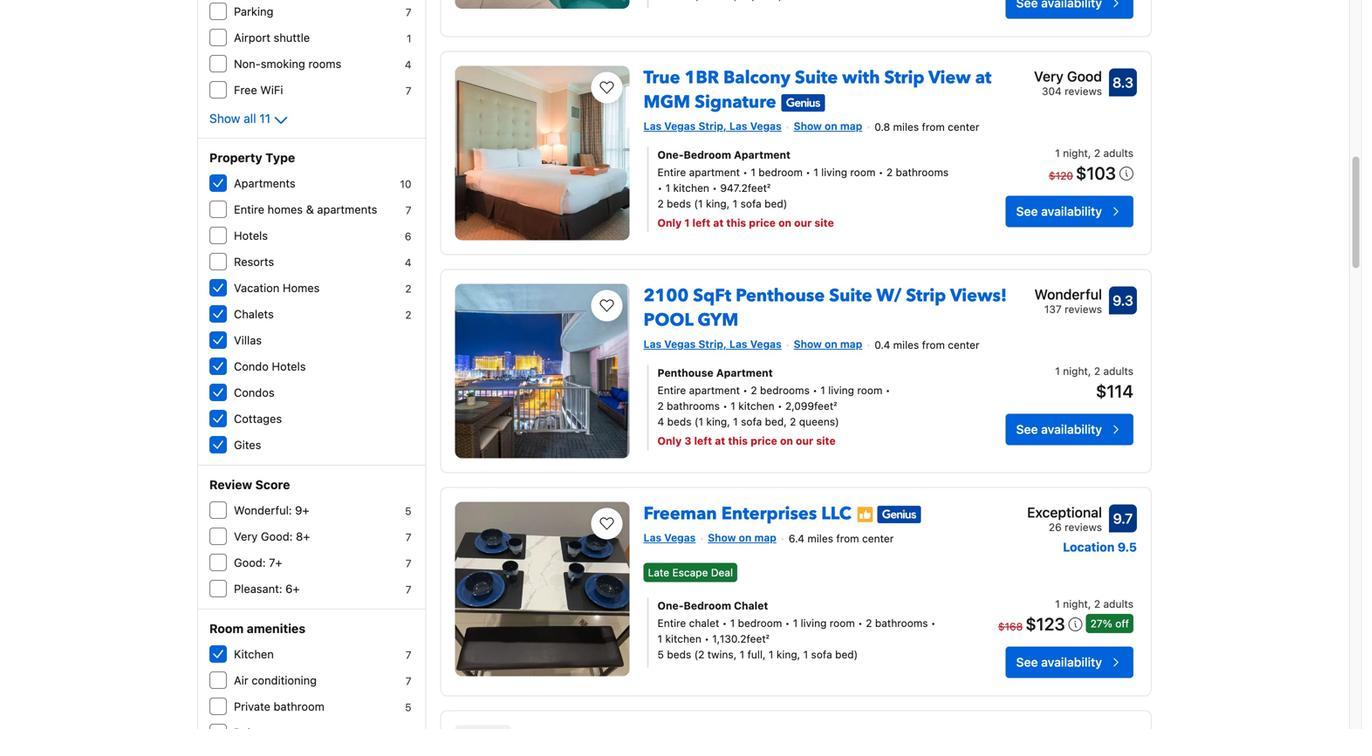 Task type: vqa. For each thing, say whether or not it's contained in the screenshot.


Task type: describe. For each thing, give the bounding box(es) containing it.
27%
[[1091, 618, 1113, 630]]

our inside one-bedroom apartment entire apartment • 1 bedroom • 1 living room • 2 bathrooms • 1 kitchen • 947.2feet² 2 beds (1 king, 1 sofa bed) only 1 left at this price on our site
[[794, 217, 812, 229]]

137
[[1044, 303, 1062, 315]]

1 vertical spatial show on map
[[794, 338, 863, 350]]

freeman enterprises llc link
[[644, 495, 851, 526]]

2100
[[644, 284, 689, 308]]

miles for freeman enterprises llc
[[808, 533, 833, 545]]

4 for non-smoking rooms
[[405, 58, 412, 71]]

entire inside penthouse apartment entire apartment • 2 bedrooms • 1 living room • 2 bathrooms • 1 kitchen • 2,099feet² 4 beds (1 king, 1 sofa bed, 2 queens) only 3 left at this price on our site
[[658, 385, 686, 397]]

see for $123
[[1016, 656, 1038, 670]]

7 for pleasant: 6+
[[406, 584, 412, 596]]

0.8 miles from center
[[875, 121, 980, 133]]

sofa inside one-bedroom apartment entire apartment • 1 bedroom • 1 living room • 2 bathrooms • 1 kitchen • 947.2feet² 2 beds (1 king, 1 sofa bed) only 1 left at this price on our site
[[741, 198, 762, 210]]

cottages
[[234, 412, 282, 425]]

bed) inside one-bedroom chalet entire chalet • 1 bedroom • 1 living room • 2 bathrooms • 1 kitchen • 1,130.2feet² 5 beds (2 twins, 1 full, 1 king, 1 sofa bed)
[[835, 649, 858, 661]]

kitchen inside penthouse apartment entire apartment • 2 bedrooms • 1 living room • 2 bathrooms • 1 kitchen • 2,099feet² 4 beds (1 king, 1 sofa bed, 2 queens) only 3 left at this price on our site
[[739, 400, 775, 413]]

7 for very good: 8+
[[406, 531, 412, 544]]

vacation
[[234, 281, 280, 295]]

living inside penthouse apartment entire apartment • 2 bedrooms • 1 living room • 2 bathrooms • 1 kitchen • 2,099feet² 4 beds (1 king, 1 sofa bed, 2 queens) only 3 left at this price on our site
[[828, 385, 854, 397]]

6.4 miles from center
[[789, 533, 894, 545]]

$103
[[1076, 163, 1116, 183]]

price inside one-bedroom apartment entire apartment • 1 bedroom • 1 living room • 2 bathrooms • 1 kitchen • 947.2feet² 2 beds (1 king, 1 sofa bed) only 1 left at this price on our site
[[749, 217, 776, 229]]

1br
[[685, 66, 719, 90]]

review score
[[209, 478, 290, 492]]

$168
[[998, 621, 1023, 633]]

true
[[644, 66, 680, 90]]

rooms
[[308, 57, 341, 70]]

$123
[[1026, 614, 1065, 635]]

non-smoking rooms
[[234, 57, 341, 70]]

reviews inside very good 304 reviews
[[1065, 85, 1102, 97]]

1 night , 2 adults for $123
[[1055, 598, 1134, 611]]

amenities
[[247, 622, 305, 636]]

very good: 8+
[[234, 530, 310, 543]]

enterprises
[[722, 502, 817, 526]]

show for 0.4
[[794, 338, 822, 350]]

1 vertical spatial map
[[840, 338, 863, 350]]

parking
[[234, 5, 273, 18]]

las vegas
[[644, 532, 696, 544]]

gites
[[234, 439, 261, 452]]

$120
[[1049, 170, 1073, 182]]

gym
[[698, 308, 739, 332]]

true 1br balcony suite with strip view at mgm signature image
[[455, 66, 630, 240]]

good
[[1067, 68, 1102, 85]]

site inside penthouse apartment entire apartment • 2 bedrooms • 1 living room • 2 bathrooms • 1 kitchen • 2,099feet² 4 beds (1 king, 1 sofa bed, 2 queens) only 3 left at this price on our site
[[816, 435, 836, 447]]

vegas for 0.4 miles from center
[[664, 338, 696, 350]]

chalet
[[689, 618, 719, 630]]

non-
[[234, 57, 261, 70]]

this inside one-bedroom apartment entire apartment • 1 bedroom • 1 living room • 2 bathrooms • 1 kitchen • 947.2feet² 2 beds (1 king, 1 sofa bed) only 1 left at this price on our site
[[726, 217, 746, 229]]

entire inside one-bedroom apartment entire apartment • 1 bedroom • 1 living room • 2 bathrooms • 1 kitchen • 947.2feet² 2 beds (1 king, 1 sofa bed) only 1 left at this price on our site
[[658, 166, 686, 179]]

very for good:
[[234, 530, 258, 543]]

wonderful element
[[1035, 284, 1102, 305]]

true 1br balcony suite with strip view at mgm signature link
[[644, 59, 992, 114]]

one-bedroom chalet link
[[658, 598, 953, 614]]

true 1br balcony suite with strip view at mgm signature
[[644, 66, 992, 114]]

king, inside one-bedroom chalet entire chalet • 1 bedroom • 1 living room • 2 bathrooms • 1 kitchen • 1,130.2feet² 5 beds (2 twins, 1 full, 1 king, 1 sofa bed)
[[777, 649, 800, 661]]

8.3
[[1113, 74, 1134, 91]]

this inside penthouse apartment entire apartment • 2 bedrooms • 1 living room • 2 bathrooms • 1 kitchen • 2,099feet² 4 beds (1 king, 1 sofa bed, 2 queens) only 3 left at this price on our site
[[728, 435, 748, 447]]

strip, for very
[[699, 120, 727, 132]]

10
[[400, 178, 412, 190]]

good: 7+
[[234, 556, 282, 569]]

view
[[929, 66, 971, 90]]

reviews for exceptional
[[1065, 521, 1102, 534]]

one-bedroom chalet entire chalet • 1 bedroom • 1 living room • 2 bathrooms • 1 kitchen • 1,130.2feet² 5 beds (2 twins, 1 full, 1 king, 1 sofa bed)
[[658, 600, 936, 661]]

7 for entire homes & apartments
[[406, 204, 412, 216]]

this property is part of our preferred partner program. it's committed to providing excellent service and good value. it'll pay us a higher commission if you make a booking. image
[[857, 506, 874, 524]]

0 vertical spatial good:
[[261, 530, 293, 543]]

shuttle
[[274, 31, 310, 44]]

show for 0.8
[[794, 120, 822, 132]]

room amenities
[[209, 622, 305, 636]]

night inside 1 night , 2 adults $114
[[1063, 365, 1088, 378]]

11
[[259, 111, 271, 126]]

1 vertical spatial center
[[948, 339, 980, 351]]

las down signature
[[730, 120, 747, 132]]

0.4
[[875, 339, 890, 351]]

wifi
[[260, 83, 283, 96]]

las for 0.8
[[644, 120, 662, 132]]

adults inside 1 night , 2 adults $114
[[1103, 365, 1134, 378]]

see availability for $123
[[1016, 656, 1102, 670]]

pleasant: 6+
[[234, 583, 300, 596]]

penthouse inside penthouse apartment entire apartment • 2 bedrooms • 1 living room • 2 bathrooms • 1 kitchen • 2,099feet² 4 beds (1 king, 1 sofa bed, 2 queens) only 3 left at this price on our site
[[658, 367, 714, 379]]

bathroom
[[274, 700, 325, 713]]

2 see availability link from the top
[[1006, 414, 1134, 446]]

sofa inside one-bedroom chalet entire chalet • 1 bedroom • 1 living room • 2 bathrooms • 1 kitchen • 1,130.2feet² 5 beds (2 twins, 1 full, 1 king, 1 sofa bed)
[[811, 649, 832, 661]]

from for freeman enterprises llc
[[836, 533, 859, 545]]

site inside one-bedroom apartment entire apartment • 1 bedroom • 1 living room • 2 bathrooms • 1 kitchen • 947.2feet² 2 beds (1 king, 1 sofa bed) only 1 left at this price on our site
[[815, 217, 834, 229]]

w/
[[877, 284, 902, 308]]

exceptional 26 reviews
[[1027, 504, 1102, 534]]

bedrooms
[[760, 385, 810, 397]]

at inside true 1br balcony suite with strip view at mgm signature
[[975, 66, 992, 90]]

one-bedroom apartment link
[[658, 147, 953, 163]]

show all 11 button
[[209, 110, 291, 131]]

pleasant:
[[234, 583, 282, 596]]

score
[[255, 478, 290, 492]]

vegas for 0.8 miles from center
[[664, 120, 696, 132]]

6
[[405, 230, 412, 243]]

, inside 1 night , 2 adults $114
[[1088, 365, 1091, 378]]

beds for $123
[[667, 649, 691, 661]]

freeman enterprises llc
[[644, 502, 851, 526]]

kitchen for $103
[[673, 182, 709, 194]]

2 see from the top
[[1016, 423, 1038, 437]]

sofa inside penthouse apartment entire apartment • 2 bedrooms • 1 living room • 2 bathrooms • 1 kitchen • 2,099feet² 4 beds (1 king, 1 sofa bed, 2 queens) only 3 left at this price on our site
[[741, 416, 762, 428]]

2 inside 1 night , 2 adults $114
[[1094, 365, 1101, 378]]

condos
[[234, 386, 275, 399]]

one- for $103
[[658, 149, 684, 161]]

wonderful 137 reviews
[[1035, 286, 1102, 315]]

9.7
[[1113, 510, 1133, 527]]

freeman enterprises llc image
[[455, 502, 630, 677]]

free wifi
[[234, 83, 283, 96]]

condo
[[234, 360, 269, 373]]

1,130.2feet²
[[712, 633, 770, 646]]

this property is part of our preferred partner program. it's committed to providing excellent service and good value. it'll pay us a higher commission if you make a booking. image
[[857, 506, 874, 524]]

free
[[234, 83, 257, 96]]

chalets
[[234, 308, 274, 321]]

bedroom for $103
[[684, 149, 731, 161]]

apartments
[[234, 177, 296, 190]]

left inside penthouse apartment entire apartment • 2 bedrooms • 1 living room • 2 bathrooms • 1 kitchen • 2,099feet² 4 beds (1 king, 1 sofa bed, 2 queens) only 3 left at this price on our site
[[694, 435, 712, 447]]

only inside penthouse apartment entire apartment • 2 bedrooms • 1 living room • 2 bathrooms • 1 kitchen • 2,099feet² 4 beds (1 king, 1 sofa bed, 2 queens) only 3 left at this price on our site
[[658, 435, 682, 447]]

7 for free wifi
[[406, 85, 412, 97]]

bedroom for $103
[[759, 166, 803, 179]]

2100 sqft penthouse suite w/ strip views! pool gym image
[[455, 284, 630, 458]]

vacation homes
[[234, 281, 320, 295]]

1 night , 2 adults for $103
[[1055, 147, 1134, 159]]

balcony
[[723, 66, 791, 90]]

homes
[[268, 203, 303, 216]]

penthouse apartment entire apartment • 2 bedrooms • 1 living room • 2 bathrooms • 1 kitchen • 2,099feet² 4 beds (1 king, 1 sofa bed, 2 queens) only 3 left at this price on our site
[[658, 367, 891, 447]]

6+
[[286, 583, 300, 596]]

deal
[[711, 567, 733, 579]]

full,
[[748, 649, 766, 661]]

property
[[209, 151, 262, 165]]

strip for views!
[[906, 284, 946, 308]]

wonderful: 9+
[[234, 504, 309, 517]]

vegas down signature
[[750, 120, 782, 132]]

las vegas strip, las vegas for wonderful
[[644, 338, 782, 350]]

947.2feet²
[[720, 182, 771, 194]]

at inside penthouse apartment entire apartment • 2 bedrooms • 1 living room • 2 bathrooms • 1 kitchen • 2,099feet² 4 beds (1 king, 1 sofa bed, 2 queens) only 3 left at this price on our site
[[715, 435, 725, 447]]

private bathroom
[[234, 700, 325, 713]]

adults for $103
[[1103, 147, 1134, 159]]

2100 sqft penthouse suite w/ strip views! pool gym
[[644, 284, 1007, 332]]

night for $103
[[1063, 147, 1088, 159]]

on inside one-bedroom apartment entire apartment • 1 bedroom • 1 living room • 2 bathrooms • 1 kitchen • 947.2feet² 2 beds (1 king, 1 sofa bed) only 1 left at this price on our site
[[779, 217, 792, 229]]

escape
[[672, 567, 708, 579]]

from for true 1br balcony suite with strip view at mgm signature
[[922, 121, 945, 133]]

las vegas strip, las vegas for very
[[644, 120, 782, 132]]

7+
[[269, 556, 282, 569]]

on for 6.4
[[739, 532, 752, 544]]

map for llc
[[754, 532, 777, 544]]

one- for $123
[[658, 600, 684, 612]]

suite for w/
[[829, 284, 872, 308]]



Task type: locate. For each thing, give the bounding box(es) containing it.
very up 304
[[1034, 68, 1064, 85]]

exceptional element
[[1027, 502, 1102, 523]]

bathrooms for $123
[[875, 618, 928, 630]]

0 vertical spatial from
[[922, 121, 945, 133]]

2 vertical spatial miles
[[808, 533, 833, 545]]

las down gym
[[730, 338, 747, 350]]

villas
[[234, 334, 262, 347]]

1 night , 2 adults up $103
[[1055, 147, 1134, 159]]

1 7 from the top
[[406, 6, 412, 18]]

hotels right condo
[[272, 360, 306, 373]]

2 one- from the top
[[658, 600, 684, 612]]

2 , from the top
[[1088, 365, 1091, 378]]

king, inside one-bedroom apartment entire apartment • 1 bedroom • 1 living room • 2 bathrooms • 1 kitchen • 947.2feet² 2 beds (1 king, 1 sofa bed) only 1 left at this price on our site
[[706, 198, 730, 210]]

living down one-bedroom apartment "link"
[[821, 166, 847, 179]]

2,099feet²
[[785, 400, 837, 413]]

8 7 from the top
[[406, 675, 412, 688]]

1 vertical spatial see
[[1016, 423, 1038, 437]]

2 vertical spatial king,
[[777, 649, 800, 661]]

bedroom inside one-bedroom apartment entire apartment • 1 bedroom • 1 living room • 2 bathrooms • 1 kitchen • 947.2feet² 2 beds (1 king, 1 sofa bed) only 1 left at this price on our site
[[759, 166, 803, 179]]

1 apartment from the top
[[689, 166, 740, 179]]

twins,
[[708, 649, 737, 661]]

sofa down the one-bedroom chalet 'link'
[[811, 649, 832, 661]]

condo hotels
[[234, 360, 306, 373]]

penthouse down the pool
[[658, 367, 714, 379]]

beds for $103
[[667, 198, 691, 210]]

1 vertical spatial adults
[[1103, 365, 1134, 378]]

1 vertical spatial bed)
[[835, 649, 858, 661]]

center for true 1br balcony suite with strip view at mgm signature
[[948, 121, 980, 133]]

0 vertical spatial see
[[1016, 204, 1038, 219]]

1 one- from the top
[[658, 149, 684, 161]]

0 vertical spatial bedroom
[[684, 149, 731, 161]]

one- down late
[[658, 600, 684, 612]]

this down 947.2feet²
[[726, 217, 746, 229]]

1 vertical spatial our
[[796, 435, 814, 447]]

6 7 from the top
[[406, 584, 412, 596]]

1 reviews from the top
[[1065, 85, 1102, 97]]

availability down $123
[[1041, 656, 1102, 670]]

reviews down wonderful
[[1065, 303, 1102, 315]]

1 vertical spatial bathrooms
[[667, 400, 720, 413]]

1 vertical spatial site
[[816, 435, 836, 447]]

bathrooms inside one-bedroom apartment entire apartment • 1 bedroom • 1 living room • 2 bathrooms • 1 kitchen • 947.2feet² 2 beds (1 king, 1 sofa bed) only 1 left at this price on our site
[[896, 166, 949, 179]]

0 vertical spatial 4
[[405, 58, 412, 71]]

0 vertical spatial see availability link
[[1006, 196, 1134, 228]]

map down enterprises
[[754, 532, 777, 544]]

0 vertical spatial (1
[[694, 198, 703, 210]]

sofa
[[741, 198, 762, 210], [741, 416, 762, 428], [811, 649, 832, 661]]

0 vertical spatial site
[[815, 217, 834, 229]]

kitchen up (2
[[665, 633, 702, 646]]

2 vertical spatial living
[[801, 618, 827, 630]]

night up $123
[[1063, 598, 1088, 611]]

show on map down freeman enterprises llc
[[708, 532, 777, 544]]

0 vertical spatial suite
[[795, 66, 838, 90]]

2 availability from the top
[[1041, 423, 1102, 437]]

1 night , 2 adults up 27%
[[1055, 598, 1134, 611]]

7 7 from the top
[[406, 649, 412, 662]]

0 vertical spatial king,
[[706, 198, 730, 210]]

1 see availability link from the top
[[1006, 196, 1134, 228]]

on down freeman enterprises llc
[[739, 532, 752, 544]]

1 vertical spatial bedroom
[[738, 618, 782, 630]]

1 vertical spatial sofa
[[741, 416, 762, 428]]

3 , from the top
[[1088, 598, 1091, 611]]

king, inside penthouse apartment entire apartment • 2 bedrooms • 1 living room • 2 bathrooms • 1 kitchen • 2,099feet² 4 beds (1 king, 1 sofa bed, 2 queens) only 3 left at this price on our site
[[706, 416, 730, 428]]

2 vertical spatial see
[[1016, 656, 1038, 670]]

at down 947.2feet²
[[713, 217, 724, 229]]

1 vertical spatial (1
[[695, 416, 703, 428]]

1 strip, from the top
[[699, 120, 727, 132]]

1 beds from the top
[[667, 198, 691, 210]]

penthouse
[[736, 284, 825, 308], [658, 367, 714, 379]]

living inside one-bedroom apartment entire apartment • 1 bedroom • 1 living room • 2 bathrooms • 1 kitchen • 947.2feet² 2 beds (1 king, 1 sofa bed) only 1 left at this price on our site
[[821, 166, 847, 179]]

&
[[306, 203, 314, 216]]

very inside very good 304 reviews
[[1034, 68, 1064, 85]]

bathrooms for $103
[[896, 166, 949, 179]]

3 reviews from the top
[[1065, 521, 1102, 534]]

apartment inside one-bedroom apartment entire apartment • 1 bedroom • 1 living room • 2 bathrooms • 1 kitchen • 947.2feet² 2 beds (1 king, 1 sofa bed) only 1 left at this price on our site
[[734, 149, 791, 161]]

show on map for balcony
[[794, 120, 863, 132]]

availability for $103
[[1041, 204, 1102, 219]]

1 vertical spatial very
[[234, 530, 258, 543]]

1 vertical spatial suite
[[829, 284, 872, 308]]

9.3
[[1113, 292, 1134, 309]]

bedroom up 947.2feet²
[[684, 149, 731, 161]]

vegas for 6.4 miles from center
[[664, 532, 696, 544]]

7 for air conditioning
[[406, 675, 412, 688]]

living for $123
[[801, 618, 827, 630]]

las for 0.4
[[644, 338, 662, 350]]

2100 sqft penthouse suite w/ strip views! pool gym link
[[644, 277, 1007, 332]]

miles right "6.4"
[[808, 533, 833, 545]]

reviews inside exceptional 26 reviews
[[1065, 521, 1102, 534]]

late escape deal
[[648, 567, 733, 579]]

1 vertical spatial penthouse
[[658, 367, 714, 379]]

1 vertical spatial living
[[828, 385, 854, 397]]

room down 0.4
[[857, 385, 883, 397]]

0 vertical spatial sofa
[[741, 198, 762, 210]]

good: left the 8+
[[261, 530, 293, 543]]

8+
[[296, 530, 310, 543]]

signature
[[695, 90, 776, 114]]

1 vertical spatial beds
[[667, 416, 692, 428]]

reviews down good
[[1065, 85, 1102, 97]]

strip, down signature
[[699, 120, 727, 132]]

views!
[[950, 284, 1007, 308]]

0 vertical spatial ,
[[1088, 147, 1091, 159]]

show all 11
[[209, 111, 271, 126]]

see for $103
[[1016, 204, 1038, 219]]

strip, down gym
[[699, 338, 727, 350]]

apartment up bedrooms
[[716, 367, 773, 379]]

entire homes & apartments
[[234, 203, 377, 216]]

bathrooms inside one-bedroom chalet entire chalet • 1 bedroom • 1 living room • 2 bathrooms • 1 kitchen • 1,130.2feet² 5 beds (2 twins, 1 full, 1 king, 1 sofa bed)
[[875, 618, 928, 630]]

3 see availability link from the top
[[1006, 647, 1134, 679]]

beds inside penthouse apartment entire apartment • 2 bedrooms • 1 living room • 2 bathrooms • 1 kitchen • 2,099feet² 4 beds (1 king, 1 sofa bed, 2 queens) only 3 left at this price on our site
[[667, 416, 692, 428]]

1 bedroom from the top
[[684, 149, 731, 161]]

2 vertical spatial availability
[[1041, 656, 1102, 670]]

0 vertical spatial las vegas strip, las vegas
[[644, 120, 782, 132]]

1 only from the top
[[658, 217, 682, 229]]

penthouse up gym
[[736, 284, 825, 308]]

homes
[[283, 281, 320, 295]]

2 reviews from the top
[[1065, 303, 1102, 315]]

,
[[1088, 147, 1091, 159], [1088, 365, 1091, 378], [1088, 598, 1091, 611]]

miles for true 1br balcony suite with strip view at mgm signature
[[893, 121, 919, 133]]

2 adults from the top
[[1103, 365, 1134, 378]]

map left 0.4
[[840, 338, 863, 350]]

strip inside 2100 sqft penthouse suite w/ strip views! pool gym
[[906, 284, 946, 308]]

llc
[[821, 502, 851, 526]]

2 vertical spatial map
[[754, 532, 777, 544]]

suite inside true 1br balcony suite with strip view at mgm signature
[[795, 66, 838, 90]]

2 vertical spatial 5
[[405, 702, 412, 714]]

0 vertical spatial strip
[[884, 66, 925, 90]]

5
[[405, 505, 412, 518], [658, 649, 664, 661], [405, 702, 412, 714]]

scored 8.3 element
[[1109, 68, 1137, 96]]

on down one-bedroom apartment "link"
[[779, 217, 792, 229]]

see availability down $120 at the right of page
[[1016, 204, 1102, 219]]

bedroom down one-bedroom apartment "link"
[[759, 166, 803, 179]]

bedroom inside one-bedroom chalet entire chalet • 1 bedroom • 1 living room • 2 bathrooms • 1 kitchen • 1,130.2feet² 5 beds (2 twins, 1 full, 1 king, 1 sofa bed)
[[738, 618, 782, 630]]

27% off
[[1091, 618, 1129, 630]]

see availability link down $120 at the right of page
[[1006, 196, 1134, 228]]

apartment
[[734, 149, 791, 161], [716, 367, 773, 379]]

2 vertical spatial see availability link
[[1006, 647, 1134, 679]]

1 vertical spatial at
[[713, 217, 724, 229]]

on inside penthouse apartment entire apartment • 2 bedrooms • 1 living room • 2 bathrooms • 1 kitchen • 2,099feet² 4 beds (1 king, 1 sofa bed, 2 queens) only 3 left at this price on our site
[[780, 435, 793, 447]]

adults
[[1103, 147, 1134, 159], [1103, 365, 1134, 378], [1103, 598, 1134, 611]]

las up late
[[644, 532, 662, 544]]

0 vertical spatial hotels
[[234, 229, 268, 242]]

2 vertical spatial center
[[862, 533, 894, 545]]

(2
[[694, 649, 705, 661]]

1 las vegas strip, las vegas from the top
[[644, 120, 782, 132]]

living for $103
[[821, 166, 847, 179]]

2 strip, from the top
[[699, 338, 727, 350]]

room inside one-bedroom apartment entire apartment • 1 bedroom • 1 living room • 2 bathrooms • 1 kitchen • 947.2feet² 2 beds (1 king, 1 sofa bed) only 1 left at this price on our site
[[850, 166, 876, 179]]

good: left 7+
[[234, 556, 266, 569]]

center down this property is part of our preferred partner program. it's committed to providing excellent service and good value. it'll pay us a higher commission if you make a booking. image
[[862, 533, 894, 545]]

2 vertical spatial night
[[1063, 598, 1088, 611]]

apartment up 3
[[689, 385, 740, 397]]

room inside one-bedroom chalet entire chalet • 1 bedroom • 1 living room • 2 bathrooms • 1 kitchen • 1,130.2feet² 5 beds (2 twins, 1 full, 1 king, 1 sofa bed)
[[830, 618, 855, 630]]

0 vertical spatial bed)
[[765, 198, 787, 210]]

1 vertical spatial availability
[[1041, 423, 1102, 437]]

show inside dropdown button
[[209, 111, 240, 126]]

see availability down 1 night , 2 adults $114
[[1016, 423, 1102, 437]]

show down freeman enterprises llc
[[708, 532, 736, 544]]

1 (1 from the top
[[694, 198, 703, 210]]

show on map up one-bedroom apartment "link"
[[794, 120, 863, 132]]

reviews for wonderful
[[1065, 303, 1102, 315]]

scored 9.3 element
[[1109, 287, 1137, 314]]

0 vertical spatial strip,
[[699, 120, 727, 132]]

0 vertical spatial only
[[658, 217, 682, 229]]

miles right 0.4
[[893, 339, 919, 351]]

bedroom inside one-bedroom apartment entire apartment • 1 bedroom • 1 living room • 2 bathrooms • 1 kitchen • 947.2feet² 2 beds (1 king, 1 sofa bed) only 1 left at this price on our site
[[684, 149, 731, 161]]

0 vertical spatial miles
[[893, 121, 919, 133]]

0 vertical spatial very
[[1034, 68, 1064, 85]]

room inside penthouse apartment entire apartment • 2 bedrooms • 1 living room • 2 bathrooms • 1 kitchen • 2,099feet² 4 beds (1 king, 1 sofa bed, 2 queens) only 3 left at this price on our site
[[857, 385, 883, 397]]

0 vertical spatial adults
[[1103, 147, 1134, 159]]

0 vertical spatial our
[[794, 217, 812, 229]]

very good element
[[1034, 66, 1102, 87]]

2 vertical spatial at
[[715, 435, 725, 447]]

wonderful:
[[234, 504, 292, 517]]

show on map down 2100 sqft penthouse suite w/ strip views! pool gym
[[794, 338, 863, 350]]

apartments
[[317, 203, 377, 216]]

2 vertical spatial reviews
[[1065, 521, 1102, 534]]

1 vertical spatial see availability
[[1016, 423, 1102, 437]]

apartment up 947.2feet²
[[689, 166, 740, 179]]

price down 947.2feet²
[[749, 217, 776, 229]]

bedroom
[[684, 149, 731, 161], [684, 600, 731, 612]]

(1 inside penthouse apartment entire apartment • 2 bedrooms • 1 living room • 2 bathrooms • 1 kitchen • 2,099feet² 4 beds (1 king, 1 sofa bed, 2 queens) only 3 left at this price on our site
[[695, 416, 703, 428]]

only up 2100 at the top of page
[[658, 217, 682, 229]]

1 vertical spatial one-
[[658, 600, 684, 612]]

1 availability from the top
[[1041, 204, 1102, 219]]

las down the pool
[[644, 338, 662, 350]]

airport
[[234, 31, 270, 44]]

las vegas strip, las vegas down signature
[[644, 120, 782, 132]]

king, right full,
[[777, 649, 800, 661]]

on for 0.4
[[825, 338, 838, 350]]

kitchen for $123
[[665, 633, 702, 646]]

our
[[794, 217, 812, 229], [796, 435, 814, 447]]

9+
[[295, 504, 309, 517]]

2 vertical spatial see availability
[[1016, 656, 1102, 670]]

bedroom up chalet
[[684, 600, 731, 612]]

scored 9.7 element
[[1109, 505, 1137, 533]]

see availability down $123
[[1016, 656, 1102, 670]]

0 vertical spatial map
[[840, 120, 863, 132]]

adults up the $114
[[1103, 365, 1134, 378]]

kitchen inside one-bedroom chalet entire chalet • 1 bedroom • 1 living room • 2 bathrooms • 1 kitchen • 1,130.2feet² 5 beds (2 twins, 1 full, 1 king, 1 sofa bed)
[[665, 633, 702, 646]]

genius discounts available at this property. image
[[782, 94, 825, 112], [782, 94, 825, 112], [878, 506, 921, 524], [878, 506, 921, 524]]

on
[[825, 120, 838, 132], [779, 217, 792, 229], [825, 338, 838, 350], [780, 435, 793, 447], [739, 532, 752, 544]]

0.4 miles from center
[[875, 339, 980, 351]]

property type
[[209, 151, 295, 165]]

one-
[[658, 149, 684, 161], [658, 600, 684, 612]]

1 inside 1 night , 2 adults $114
[[1055, 365, 1060, 378]]

pool
[[644, 308, 693, 332]]

2 vertical spatial from
[[836, 533, 859, 545]]

type
[[265, 151, 295, 165]]

1 vertical spatial this
[[728, 435, 748, 447]]

0 vertical spatial at
[[975, 66, 992, 90]]

0 vertical spatial show on map
[[794, 120, 863, 132]]

bedroom for $123
[[684, 600, 731, 612]]

queens)
[[799, 416, 839, 428]]

1 vertical spatial miles
[[893, 339, 919, 351]]

kitchen inside one-bedroom apartment entire apartment • 1 bedroom • 1 living room • 2 bathrooms • 1 kitchen • 947.2feet² 2 beds (1 king, 1 sofa bed) only 1 left at this price on our site
[[673, 182, 709, 194]]

with
[[842, 66, 880, 90]]

off
[[1116, 618, 1129, 630]]

2 beds from the top
[[667, 416, 692, 428]]

availability for $123
[[1041, 656, 1102, 670]]

show left all
[[209, 111, 240, 126]]

kitchen left 947.2feet²
[[673, 182, 709, 194]]

4 7 from the top
[[406, 531, 412, 544]]

5 for private bathroom
[[405, 702, 412, 714]]

2 1 night , 2 adults from the top
[[1055, 598, 1134, 611]]

1 vertical spatial las vegas strip, las vegas
[[644, 338, 782, 350]]

penthouse inside 2100 sqft penthouse suite w/ strip views! pool gym
[[736, 284, 825, 308]]

show up one-bedroom apartment "link"
[[794, 120, 822, 132]]

good:
[[261, 530, 293, 543], [234, 556, 266, 569]]

1 vertical spatial strip
[[906, 284, 946, 308]]

apartment inside penthouse apartment entire apartment • 2 bedrooms • 1 living room • 2 bathrooms • 1 kitchen • 2,099feet² 4 beds (1 king, 1 sofa bed, 2 queens) only 3 left at this price on our site
[[689, 385, 740, 397]]

reviews inside wonderful 137 reviews
[[1065, 303, 1102, 315]]

7 for kitchen
[[406, 649, 412, 662]]

adults up the off at the bottom right
[[1103, 598, 1134, 611]]

2 apartment from the top
[[689, 385, 740, 397]]

4 inside penthouse apartment entire apartment • 2 bedrooms • 1 living room • 2 bathrooms • 1 kitchen • 2,099feet² 4 beds (1 king, 1 sofa bed, 2 queens) only 3 left at this price on our site
[[658, 416, 664, 428]]

0 vertical spatial apartment
[[689, 166, 740, 179]]

3 7 from the top
[[406, 204, 412, 216]]

sofa down 947.2feet²
[[741, 198, 762, 210]]

las
[[644, 120, 662, 132], [730, 120, 747, 132], [644, 338, 662, 350], [730, 338, 747, 350], [644, 532, 662, 544]]

2 vertical spatial beds
[[667, 649, 691, 661]]

0 horizontal spatial penthouse
[[658, 367, 714, 379]]

$114
[[1096, 381, 1134, 402]]

5 inside one-bedroom chalet entire chalet • 1 bedroom • 1 living room • 2 bathrooms • 1 kitchen • 1,130.2feet² 5 beds (2 twins, 1 full, 1 king, 1 sofa bed)
[[658, 649, 664, 661]]

one-bedroom apartment entire apartment • 1 bedroom • 1 living room • 2 bathrooms • 1 kitchen • 947.2feet² 2 beds (1 king, 1 sofa bed) only 1 left at this price on our site
[[658, 149, 949, 229]]

7
[[406, 6, 412, 18], [406, 85, 412, 97], [406, 204, 412, 216], [406, 531, 412, 544], [406, 558, 412, 570], [406, 584, 412, 596], [406, 649, 412, 662], [406, 675, 412, 688]]

1 see from the top
[[1016, 204, 1038, 219]]

only left 3
[[658, 435, 682, 447]]

king, left bed,
[[706, 416, 730, 428]]

private
[[234, 700, 270, 713]]

1 horizontal spatial hotels
[[272, 360, 306, 373]]

1 see availability from the top
[[1016, 204, 1102, 219]]

2 night from the top
[[1063, 365, 1088, 378]]

see
[[1016, 204, 1038, 219], [1016, 423, 1038, 437], [1016, 656, 1038, 670]]

0 vertical spatial room
[[850, 166, 876, 179]]

vegas up penthouse apartment link
[[750, 338, 782, 350]]

see availability link for $103
[[1006, 196, 1134, 228]]

location 9.5
[[1063, 540, 1137, 554]]

1 vertical spatial 5
[[658, 649, 664, 661]]

kitchen
[[234, 648, 274, 661]]

1 vertical spatial 4
[[405, 257, 412, 269]]

center for freeman enterprises llc
[[862, 533, 894, 545]]

review
[[209, 478, 252, 492]]

from
[[922, 121, 945, 133], [922, 339, 945, 351], [836, 533, 859, 545]]

room for $103
[[850, 166, 876, 179]]

2 bedroom from the top
[[684, 600, 731, 612]]

2 vertical spatial room
[[830, 618, 855, 630]]

mgm
[[644, 90, 690, 114]]

vegas down freeman
[[664, 532, 696, 544]]

see availability link for $123
[[1006, 647, 1134, 679]]

1 vertical spatial night
[[1063, 365, 1088, 378]]

left up sqft
[[693, 217, 711, 229]]

only
[[658, 217, 682, 229], [658, 435, 682, 447]]

adults for $123
[[1103, 598, 1134, 611]]

0 vertical spatial one-
[[658, 149, 684, 161]]

living down the one-bedroom chalet 'link'
[[801, 618, 827, 630]]

, up $103
[[1088, 147, 1091, 159]]

1 vertical spatial bedroom
[[684, 600, 731, 612]]

our inside penthouse apartment entire apartment • 2 bedrooms • 1 living room • 2 bathrooms • 1 kitchen • 2,099feet² 4 beds (1 king, 1 sofa bed, 2 queens) only 3 left at this price on our site
[[796, 435, 814, 447]]

penthouse apartment link
[[658, 365, 953, 381]]

very good 304 reviews
[[1034, 68, 1102, 97]]

7 for good: 7+
[[406, 558, 412, 570]]

0 vertical spatial this
[[726, 217, 746, 229]]

2 vertical spatial adults
[[1103, 598, 1134, 611]]

see availability for $103
[[1016, 204, 1102, 219]]

one- inside one-bedroom apartment entire apartment • 1 bedroom • 1 living room • 2 bathrooms • 1 kitchen • 947.2feet² 2 beds (1 king, 1 sofa bed) only 1 left at this price on our site
[[658, 149, 684, 161]]

1 vertical spatial apartment
[[689, 385, 740, 397]]

night up $120 at the right of page
[[1063, 147, 1088, 159]]

site down queens)
[[816, 435, 836, 447]]

strip, for wonderful
[[699, 338, 727, 350]]

1 horizontal spatial penthouse
[[736, 284, 825, 308]]

0 vertical spatial bathrooms
[[896, 166, 949, 179]]

1 vertical spatial good:
[[234, 556, 266, 569]]

suite for with
[[795, 66, 838, 90]]

price down bed,
[[751, 435, 777, 447]]

bathrooms inside penthouse apartment entire apartment • 2 bedrooms • 1 living room • 2 bathrooms • 1 kitchen • 2,099feet² 4 beds (1 king, 1 sofa bed, 2 queens) only 3 left at this price on our site
[[667, 400, 720, 413]]

entire down mgm
[[658, 166, 686, 179]]

, down wonderful 137 reviews at the right top of the page
[[1088, 365, 1091, 378]]

bedroom inside one-bedroom chalet entire chalet • 1 bedroom • 1 living room • 2 bathrooms • 1 kitchen • 1,130.2feet² 5 beds (2 twins, 1 full, 1 king, 1 sofa bed)
[[684, 600, 731, 612]]

night down wonderful 137 reviews at the right top of the page
[[1063, 365, 1088, 378]]

1 vertical spatial from
[[922, 339, 945, 351]]

apartment inside penthouse apartment entire apartment • 2 bedrooms • 1 living room • 2 bathrooms • 1 kitchen • 2,099feet² 4 beds (1 king, 1 sofa bed, 2 queens) only 3 left at this price on our site
[[716, 367, 773, 379]]

2 7 from the top
[[406, 85, 412, 97]]

availability down 1 night , 2 adults $114
[[1041, 423, 1102, 437]]

2 vertical spatial sofa
[[811, 649, 832, 661]]

2 vertical spatial 4
[[658, 416, 664, 428]]

conditioning
[[252, 674, 317, 687]]

1 vertical spatial reviews
[[1065, 303, 1102, 315]]

at right view
[[975, 66, 992, 90]]

on down true 1br balcony suite with strip view at mgm signature at the top
[[825, 120, 838, 132]]

1 vertical spatial ,
[[1088, 365, 1091, 378]]

location
[[1063, 540, 1115, 554]]

(1 inside one-bedroom apartment entire apartment • 1 bedroom • 1 living room • 2 bathrooms • 1 kitchen • 947.2feet² 2 beds (1 king, 1 sofa bed) only 1 left at this price on our site
[[694, 198, 703, 210]]

room for $123
[[830, 618, 855, 630]]

0 vertical spatial see availability
[[1016, 204, 1102, 219]]

one- inside one-bedroom chalet entire chalet • 1 bedroom • 1 living room • 2 bathrooms • 1 kitchen • 1,130.2feet² 5 beds (2 twins, 1 full, 1 king, 1 sofa bed)
[[658, 600, 684, 612]]

1 vertical spatial strip,
[[699, 338, 727, 350]]

2 inside one-bedroom chalet entire chalet • 1 bedroom • 1 living room • 2 bathrooms • 1 kitchen • 1,130.2feet² 5 beds (2 twins, 1 full, 1 king, 1 sofa bed)
[[866, 618, 872, 630]]

show on map for llc
[[708, 532, 777, 544]]

map for balcony
[[840, 120, 863, 132]]

5 for wonderful: 9+
[[405, 505, 412, 518]]

show for 6.4
[[708, 532, 736, 544]]

entire inside one-bedroom chalet entire chalet • 1 bedroom • 1 living room • 2 bathrooms • 1 kitchen • 1,130.2feet² 5 beds (2 twins, 1 full, 1 king, 1 sofa bed)
[[658, 618, 686, 630]]

0 horizontal spatial hotels
[[234, 229, 268, 242]]

bed) down the one-bedroom chalet 'link'
[[835, 649, 858, 661]]

reviews
[[1065, 85, 1102, 97], [1065, 303, 1102, 315], [1065, 521, 1102, 534]]

1 vertical spatial room
[[857, 385, 883, 397]]

2 see availability from the top
[[1016, 423, 1102, 437]]

, up 27%
[[1088, 598, 1091, 611]]

3 beds from the top
[[667, 649, 691, 661]]

kitchen up bed,
[[739, 400, 775, 413]]

price inside penthouse apartment entire apartment • 2 bedrooms • 1 living room • 2 bathrooms • 1 kitchen • 2,099feet² 4 beds (1 king, 1 sofa bed, 2 queens) only 3 left at this price on our site
[[751, 435, 777, 447]]

bed) down 947.2feet²
[[765, 198, 787, 210]]

0 vertical spatial price
[[749, 217, 776, 229]]

living inside one-bedroom chalet entire chalet • 1 bedroom • 1 living room • 2 bathrooms • 1 kitchen • 1,130.2feet² 5 beds (2 twins, 1 full, 1 king, 1 sofa bed)
[[801, 618, 827, 630]]

living
[[821, 166, 847, 179], [828, 385, 854, 397], [801, 618, 827, 630]]

room
[[209, 622, 244, 636]]

, for $103
[[1088, 147, 1091, 159]]

at inside one-bedroom apartment entire apartment • 1 bedroom • 1 living room • 2 bathrooms • 1 kitchen • 947.2feet² 2 beds (1 king, 1 sofa bed) only 1 left at this price on our site
[[713, 217, 724, 229]]

left inside one-bedroom apartment entire apartment • 1 bedroom • 1 living room • 2 bathrooms • 1 kitchen • 947.2feet² 2 beds (1 king, 1 sofa bed) only 1 left at this price on our site
[[693, 217, 711, 229]]

very up good: 7+
[[234, 530, 258, 543]]

sqft
[[693, 284, 731, 308]]

suite left with
[[795, 66, 838, 90]]

availability
[[1041, 204, 1102, 219], [1041, 423, 1102, 437], [1041, 656, 1102, 670]]

4
[[405, 58, 412, 71], [405, 257, 412, 269], [658, 416, 664, 428]]

3 adults from the top
[[1103, 598, 1134, 611]]

3 see from the top
[[1016, 656, 1038, 670]]

this right 3
[[728, 435, 748, 447]]

on down bed,
[[780, 435, 793, 447]]

center down views!
[[948, 339, 980, 351]]

night for $123
[[1063, 598, 1088, 611]]

entire up 3
[[658, 385, 686, 397]]

las down mgm
[[644, 120, 662, 132]]

availability down $120 at the right of page
[[1041, 204, 1102, 219]]

1 horizontal spatial very
[[1034, 68, 1064, 85]]

see availability
[[1016, 204, 1102, 219], [1016, 423, 1102, 437], [1016, 656, 1102, 670]]

at
[[975, 66, 992, 90], [713, 217, 724, 229], [715, 435, 725, 447]]

1 vertical spatial see availability link
[[1006, 414, 1134, 446]]

beds
[[667, 198, 691, 210], [667, 416, 692, 428], [667, 649, 691, 661]]

center down view
[[948, 121, 980, 133]]

0 vertical spatial center
[[948, 121, 980, 133]]

from down llc
[[836, 533, 859, 545]]

vegas down mgm
[[664, 120, 696, 132]]

1 vertical spatial left
[[694, 435, 712, 447]]

1 1 night , 2 adults from the top
[[1055, 147, 1134, 159]]

bedroom for $123
[[738, 618, 782, 630]]

2 (1 from the top
[[695, 416, 703, 428]]

0 vertical spatial left
[[693, 217, 711, 229]]

our down queens)
[[796, 435, 814, 447]]

5 7 from the top
[[406, 558, 412, 570]]

1 night from the top
[[1063, 147, 1088, 159]]

2 las vegas strip, las vegas from the top
[[644, 338, 782, 350]]

4 for resorts
[[405, 257, 412, 269]]

bed) inside one-bedroom apartment entire apartment • 1 bedroom • 1 living room • 2 bathrooms • 1 kitchen • 947.2feet² 2 beds (1 king, 1 sofa bed) only 1 left at this price on our site
[[765, 198, 787, 210]]

las for 6.4
[[644, 532, 662, 544]]

0 vertical spatial kitchen
[[673, 182, 709, 194]]

this
[[726, 217, 746, 229], [728, 435, 748, 447]]

1 , from the top
[[1088, 147, 1091, 159]]

las vegas strip, las vegas down gym
[[644, 338, 782, 350]]

1 vertical spatial apartment
[[716, 367, 773, 379]]

3 night from the top
[[1063, 598, 1088, 611]]

air
[[234, 674, 248, 687]]

3 availability from the top
[[1041, 656, 1102, 670]]

7 for parking
[[406, 6, 412, 18]]

1 vertical spatial 1 night , 2 adults
[[1055, 598, 1134, 611]]

3 see availability from the top
[[1016, 656, 1102, 670]]

room down 0.8
[[850, 166, 876, 179]]

smoking
[[261, 57, 305, 70]]

apartment inside one-bedroom apartment entire apartment • 1 bedroom • 1 living room • 2 bathrooms • 1 kitchen • 947.2feet² 2 beds (1 king, 1 sofa bed) only 1 left at this price on our site
[[689, 166, 740, 179]]

map left 0.8
[[840, 120, 863, 132]]

from right 0.8
[[922, 121, 945, 133]]

strip for view
[[884, 66, 925, 90]]

strip right with
[[884, 66, 925, 90]]

beds inside one-bedroom chalet entire chalet • 1 bedroom • 1 living room • 2 bathrooms • 1 kitchen • 1,130.2feet² 5 beds (2 twins, 1 full, 1 king, 1 sofa bed)
[[667, 649, 691, 661]]

site down one-bedroom apartment "link"
[[815, 217, 834, 229]]

beds inside one-bedroom apartment entire apartment • 1 bedroom • 1 living room • 2 bathrooms • 1 kitchen • 947.2feet² 2 beds (1 king, 1 sofa bed) only 1 left at this price on our site
[[667, 198, 691, 210]]

room down the one-bedroom chalet 'link'
[[830, 618, 855, 630]]

apartment up 947.2feet²
[[734, 149, 791, 161]]

entire down apartments
[[234, 203, 264, 216]]

very
[[1034, 68, 1064, 85], [234, 530, 258, 543]]

very for good
[[1034, 68, 1064, 85]]

0 vertical spatial bedroom
[[759, 166, 803, 179]]

only inside one-bedroom apartment entire apartment • 1 bedroom • 1 living room • 2 bathrooms • 1 kitchen • 947.2feet² 2 beds (1 king, 1 sofa bed) only 1 left at this price on our site
[[658, 217, 682, 229]]

0 vertical spatial living
[[821, 166, 847, 179]]

suite inside 2100 sqft penthouse suite w/ strip views! pool gym
[[829, 284, 872, 308]]

6.4
[[789, 533, 805, 545]]

2 only from the top
[[658, 435, 682, 447]]

airport shuttle
[[234, 31, 310, 44]]

strip inside true 1br balcony suite with strip view at mgm signature
[[884, 66, 925, 90]]

, for $123
[[1088, 598, 1091, 611]]

1 adults from the top
[[1103, 147, 1134, 159]]

king, down 947.2feet²
[[706, 198, 730, 210]]

hotels up resorts
[[234, 229, 268, 242]]

one- down mgm
[[658, 149, 684, 161]]

on down 2100 sqft penthouse suite w/ strip views! pool gym
[[825, 338, 838, 350]]

on for 0.8
[[825, 120, 838, 132]]



